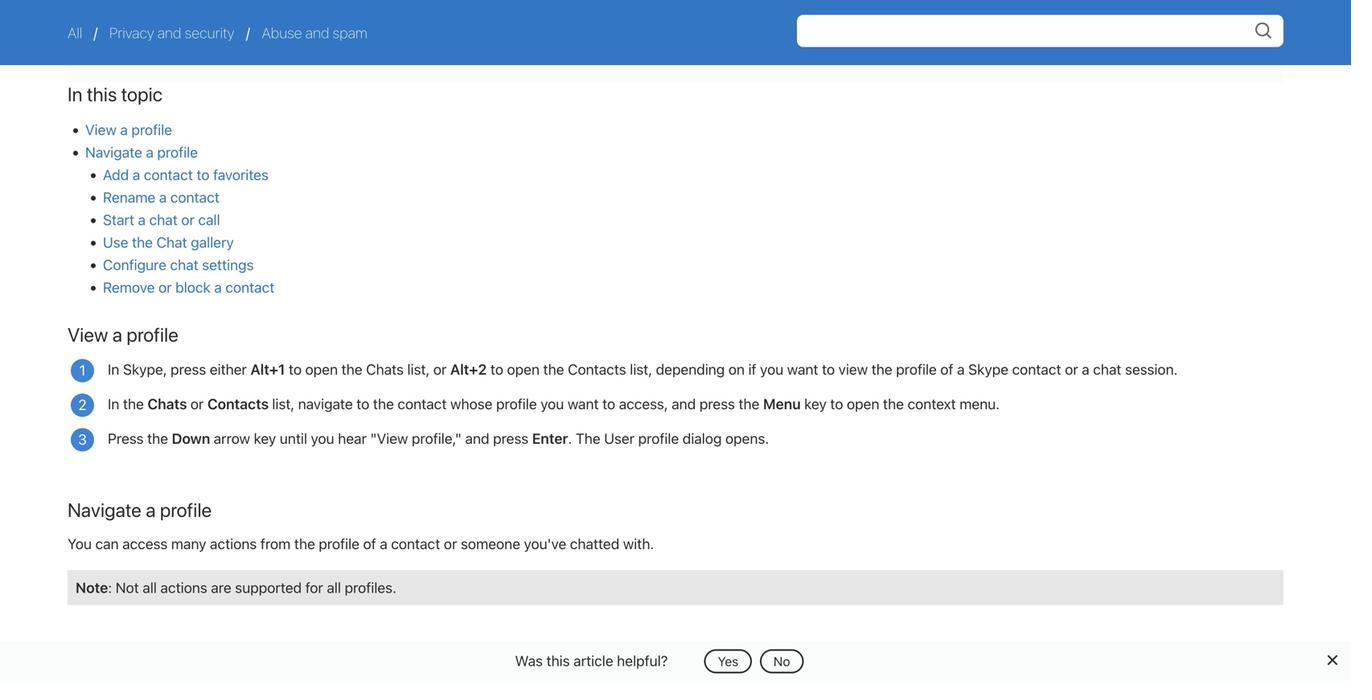 Task type: vqa. For each thing, say whether or not it's contained in the screenshot.
middle you
yes



Task type: locate. For each thing, give the bounding box(es) containing it.
remove
[[103, 279, 155, 296]]

1 horizontal spatial press
[[493, 430, 529, 447]]

the right from
[[294, 536, 315, 553]]

0 vertical spatial add
[[103, 166, 129, 183]]

in skype, press either alt+1 to open the chats list, or alt+2 to open the contacts list, depending on if you want to view the profile of a skype contact or a chat session.
[[108, 361, 1178, 378]]

profile up the add a contact to favorites link
[[157, 144, 198, 161]]

actions
[[210, 536, 257, 553], [161, 579, 207, 597]]

you right until at the left of page
[[311, 430, 335, 447]]

chat left session.
[[1094, 361, 1122, 378]]

actions left from
[[210, 536, 257, 553]]

someone
[[461, 536, 521, 553]]

of up context
[[941, 361, 954, 378]]

add a contact to favorites link
[[103, 166, 269, 183]]

favorites down are
[[182, 641, 241, 658]]

you
[[68, 536, 92, 553]]

a down remove
[[112, 323, 122, 346]]

note
[[76, 579, 108, 597]]

1 vertical spatial want
[[568, 395, 599, 413]]

add down note
[[68, 641, 95, 658]]

1 horizontal spatial all
[[327, 579, 341, 597]]

press up the dialog on the bottom right of page
[[700, 395, 735, 413]]

0 vertical spatial this
[[87, 83, 117, 105]]

1 horizontal spatial this
[[547, 653, 570, 670]]

you right if
[[761, 361, 784, 378]]

navigate up can
[[68, 499, 142, 522]]

1 vertical spatial navigate
[[68, 499, 142, 522]]

all right not
[[143, 579, 157, 597]]

the right press
[[147, 430, 168, 447]]

list, up 'access,'
[[630, 361, 653, 378]]

1 horizontal spatial skype
[[584, 8, 624, 25]]

down
[[172, 430, 210, 447]]

want up menu
[[788, 361, 819, 378]]

favorites
[[213, 166, 269, 183], [182, 641, 241, 658]]

0 horizontal spatial with
[[366, 8, 393, 25]]

built-
[[956, 8, 990, 25]]

the up navigate
[[342, 361, 363, 378]]

about
[[185, 30, 222, 47]]

1 horizontal spatial contacts
[[568, 361, 627, 378]]

0 horizontal spatial this
[[87, 83, 117, 105]]

a up menu.
[[958, 361, 965, 378]]

add up rename
[[103, 166, 129, 183]]

chats down skype,
[[148, 395, 187, 413]]

view inside view a profile navigate a profile add a contact to favorites rename a contact start a chat or call use the chat gallery configure chat settings remove or block a contact
[[85, 121, 117, 138]]

0 horizontal spatial actions
[[161, 579, 207, 597]]

the up configure
[[132, 234, 153, 251]]

open up in the chats or contacts list, navigate to the contact whose profile you want to access, and press the menu key to open the context menu.
[[507, 361, 540, 378]]

block
[[176, 279, 211, 296]]

2 vertical spatial press
[[493, 430, 529, 447]]

all link
[[68, 24, 86, 41]]

screen left reader. at the top right of the page
[[1068, 8, 1111, 25]]

1 horizontal spatial actions
[[210, 536, 257, 553]]

this
[[87, 83, 117, 105], [547, 653, 570, 670]]

in down all
[[68, 83, 83, 105]]

1 horizontal spatial list,
[[408, 361, 430, 378]]

chat down rename a contact link
[[149, 211, 178, 228]]

you can access many actions from the profile of a contact or someone you've chatted with.
[[68, 536, 654, 553]]

0 horizontal spatial all
[[143, 579, 157, 597]]

with
[[366, 8, 393, 25], [840, 8, 867, 25]]

profile up context
[[897, 361, 937, 378]]

in the chats or contacts list, navigate to the contact whose profile you want to access, and press the menu key to open the context menu.
[[108, 395, 1000, 413]]

actions left are
[[161, 579, 207, 597]]

0 vertical spatial chat
[[149, 211, 178, 228]]

3 windows from the left
[[1005, 8, 1064, 25]]

press left "enter"
[[493, 430, 529, 447]]

start
[[103, 211, 134, 228]]

1 vertical spatial view
[[68, 323, 108, 346]]

1 horizontal spatial with
[[840, 8, 867, 25]]

0 horizontal spatial skype
[[238, 8, 278, 25]]

in
[[990, 8, 1001, 25]]

1 horizontal spatial add
[[103, 166, 129, 183]]

this for was
[[547, 653, 570, 670]]

or left 'call'
[[181, 211, 195, 228]]

profile,"
[[412, 430, 462, 447]]

contacts
[[568, 361, 627, 378], [208, 395, 269, 413]]

2 horizontal spatial windows
[[1005, 8, 1064, 25]]

in this topic
[[68, 83, 163, 105]]

in
[[68, 83, 83, 105], [108, 361, 119, 378], [108, 395, 119, 413]]

None text field
[[798, 15, 1284, 47]]

opens.
[[726, 430, 770, 447]]

open up navigate
[[306, 361, 338, 378]]

0 vertical spatial in
[[68, 83, 83, 105]]

add
[[103, 166, 129, 183], [68, 641, 95, 658]]

more
[[148, 30, 181, 47]]

0 vertical spatial of
[[941, 361, 954, 378]]

want
[[788, 361, 819, 378], [568, 395, 599, 413]]

narrator,
[[871, 8, 928, 25]]

chat up remove or block a contact link
[[170, 256, 199, 274]]

a down view a profile link
[[146, 144, 154, 161]]

profile right whose
[[497, 395, 537, 413]]

1 horizontal spatial key
[[805, 395, 827, 413]]

1 vertical spatial contacts
[[208, 395, 269, 413]]

key left until at the left of page
[[254, 430, 276, 447]]

navigate down view a profile link
[[85, 144, 142, 161]]

0 horizontal spatial screen
[[463, 8, 507, 25]]

skype up accessibility
[[238, 8, 278, 25]]

reader.
[[1115, 8, 1160, 25]]

the
[[396, 8, 417, 25], [931, 8, 952, 25], [132, 234, 153, 251], [342, 361, 363, 378], [544, 361, 565, 378], [872, 361, 893, 378], [123, 395, 144, 413], [373, 395, 394, 413], [739, 395, 760, 413], [884, 395, 905, 413], [147, 430, 168, 447], [294, 536, 315, 553]]

list, up until at the left of page
[[272, 395, 295, 413]]

start a chat or call link
[[103, 211, 220, 228]]

to inside view a profile navigate a profile add a contact to favorites rename a contact start a chat or call use the chat gallery configure chat settings remove or block a contact
[[197, 166, 210, 183]]

or
[[181, 211, 195, 228], [159, 279, 172, 296], [434, 361, 447, 378], [1066, 361, 1079, 378], [191, 395, 204, 413], [444, 536, 457, 553]]

0 vertical spatial favorites
[[213, 166, 269, 183]]

no
[[774, 654, 791, 670]]

for
[[281, 8, 299, 25], [628, 8, 646, 25], [306, 579, 323, 597]]

1 horizontal spatial screen
[[1068, 8, 1111, 25]]

view for view a profile navigate a profile add a contact to favorites rename a contact start a chat or call use the chat gallery configure chat settings remove or block a contact
[[85, 121, 117, 138]]

0 vertical spatial contacts
[[568, 361, 627, 378]]

profile
[[132, 121, 172, 138], [157, 144, 198, 161], [127, 323, 179, 346], [897, 361, 937, 378], [497, 395, 537, 413], [639, 430, 679, 447], [160, 499, 212, 522], [319, 536, 360, 553]]

1 vertical spatial press
[[700, 395, 735, 413]]

contact
[[144, 166, 193, 183], [170, 189, 220, 206], [226, 279, 275, 296], [1013, 361, 1062, 378], [398, 395, 447, 413], [391, 536, 440, 553], [110, 641, 161, 658]]

a down navigate a profile link
[[133, 166, 140, 183]]

open
[[306, 361, 338, 378], [507, 361, 540, 378], [847, 395, 880, 413]]

1 vertical spatial actions
[[161, 579, 207, 597]]

access,
[[619, 395, 668, 413]]

in for in the chats or contacts list, navigate to the contact whose profile you want to access, and press the menu key to open the context menu.
[[108, 395, 119, 413]]

skype right reader
[[584, 8, 624, 25]]

in for in skype, press either alt+1 to open the chats list, or alt+2 to open the contacts list, depending on if you want to view the profile of a skype contact or a chat session.
[[108, 361, 119, 378]]

0 horizontal spatial open
[[306, 361, 338, 378]]

press left either
[[171, 361, 206, 378]]

in up press
[[108, 395, 119, 413]]

press
[[108, 430, 144, 447]]

key right menu
[[805, 395, 827, 413]]

open down 'view'
[[847, 395, 880, 413]]

the up "view
[[373, 395, 394, 413]]

with right "15)"
[[840, 8, 867, 25]]

0 vertical spatial you
[[761, 361, 784, 378]]

all left profiles.
[[327, 579, 341, 597]]

call
[[198, 211, 220, 228]]

yes button
[[705, 650, 753, 674]]

0 vertical spatial key
[[805, 395, 827, 413]]

on
[[729, 361, 745, 378]]

and left spam
[[306, 24, 330, 41]]

windows right the in
[[1005, 8, 1064, 25]]

profiles.
[[345, 579, 397, 597]]

0 horizontal spatial of
[[363, 536, 376, 553]]

2 screen from the left
[[1068, 8, 1111, 25]]

go
[[365, 30, 382, 47]]

press
[[171, 361, 206, 378], [700, 395, 735, 413], [493, 430, 529, 447]]

chats up "view
[[366, 361, 404, 378]]

view
[[85, 121, 117, 138], [68, 323, 108, 346]]

11 (version
[[745, 8, 813, 25]]

gallery
[[191, 234, 234, 251]]

navigate a profile
[[68, 499, 212, 522]]

contacts up 'arrow'
[[208, 395, 269, 413]]

privacy
[[109, 24, 154, 41]]

in for in this topic
[[68, 83, 83, 105]]

1 horizontal spatial chats
[[366, 361, 404, 378]]

view a profile link
[[85, 121, 172, 138]]

recommend
[[118, 8, 195, 25]]

1 vertical spatial this
[[547, 653, 570, 670]]

privacy and security
[[109, 24, 234, 41]]

remove or block a contact link
[[103, 279, 275, 296]]

2 windows from the left
[[649, 8, 708, 25]]

depending
[[656, 361, 725, 378]]

dialog
[[683, 430, 722, 447]]

screen right nvda at top
[[463, 8, 507, 25]]

profile up profiles.
[[319, 536, 360, 553]]

1 vertical spatial add
[[68, 641, 95, 658]]

list, left alt+2
[[408, 361, 430, 378]]

with up go
[[366, 8, 393, 25]]

to
[[385, 30, 398, 47], [197, 166, 210, 183], [289, 361, 302, 378], [491, 361, 504, 378], [822, 361, 835, 378], [357, 395, 370, 413], [603, 395, 616, 413], [831, 395, 844, 413], [165, 641, 178, 658]]

the
[[576, 430, 601, 447]]

you've
[[524, 536, 567, 553]]

0 vertical spatial view
[[85, 121, 117, 138]]

view for view a profile
[[68, 323, 108, 346]]

all
[[143, 579, 157, 597], [327, 579, 341, 597]]

0 vertical spatial press
[[171, 361, 206, 378]]

1 horizontal spatial windows
[[649, 8, 708, 25]]

0 vertical spatial navigate
[[85, 144, 142, 161]]

learn
[[113, 30, 145, 47]]

of up profiles.
[[363, 536, 376, 553]]

view down remove
[[68, 323, 108, 346]]

and down depending in the bottom of the page
[[672, 395, 696, 413]]

if
[[749, 361, 757, 378]]

view down in this topic
[[85, 121, 117, 138]]

this for in
[[87, 83, 117, 105]]

0 horizontal spatial contacts
[[208, 395, 269, 413]]

contacts up in the chats or contacts list, navigate to the contact whose profile you want to access, and press the menu key to open the context menu.
[[568, 361, 627, 378]]

0 horizontal spatial you
[[311, 430, 335, 447]]

view
[[839, 361, 868, 378]]

2 vertical spatial in
[[108, 395, 119, 413]]

chat
[[149, 211, 178, 228], [170, 256, 199, 274], [1094, 361, 1122, 378]]

you up "enter"
[[541, 395, 564, 413]]

1 vertical spatial in
[[108, 361, 119, 378]]

or down configure chat settings link
[[159, 279, 172, 296]]

in left skype,
[[108, 361, 119, 378]]

windows left 10
[[649, 8, 708, 25]]

navigate inside view a profile navigate a profile add a contact to favorites rename a contact start a chat or call use the chat gallery configure chat settings remove or block a contact
[[85, 144, 142, 161]]

0 horizontal spatial key
[[254, 430, 276, 447]]

skype up menu.
[[969, 361, 1009, 378]]

and right reader
[[556, 8, 580, 25]]

1 vertical spatial key
[[254, 430, 276, 447]]

0 horizontal spatial windows
[[303, 8, 362, 25]]

press the down arrow key until you hear "view profile," and press enter . the user profile dialog opens.
[[108, 430, 770, 447]]

0 horizontal spatial chats
[[148, 395, 187, 413]]

favorites up 'call'
[[213, 166, 269, 183]]

2 horizontal spatial press
[[700, 395, 735, 413]]

1 vertical spatial you
[[541, 395, 564, 413]]

1 horizontal spatial want
[[788, 361, 819, 378]]

2 horizontal spatial list,
[[630, 361, 653, 378]]

add a contact to favorites
[[68, 641, 241, 658]]

this left topic
[[87, 83, 117, 105]]

this right was
[[547, 653, 570, 670]]

features
[[309, 30, 361, 47]]

0 vertical spatial actions
[[210, 536, 257, 553]]

windows up features
[[303, 8, 362, 25]]

want up the
[[568, 395, 599, 413]]

hear
[[338, 430, 367, 447]]

1 horizontal spatial of
[[941, 361, 954, 378]]



Task type: describe. For each thing, give the bounding box(es) containing it.
to inside we recommend using skype for windows with the nvda screen reader and skype for windows 10 & 11 (version 15) with narrator, the built-in windows screen reader. to learn more about accessibility features go to
[[385, 30, 398, 47]]

user
[[605, 430, 635, 447]]

the left menu
[[739, 395, 760, 413]]

whose
[[451, 395, 493, 413]]

2 horizontal spatial for
[[628, 8, 646, 25]]

was this article helpful?
[[515, 653, 668, 670]]

the right 'view'
[[872, 361, 893, 378]]

rename a contact link
[[103, 189, 220, 206]]

supported
[[235, 579, 302, 597]]

profile up many
[[160, 499, 212, 522]]

session.
[[1126, 361, 1178, 378]]

configure chat settings link
[[103, 256, 254, 274]]

.
[[568, 430, 572, 447]]

the inside view a profile navigate a profile add a contact to favorites rename a contact start a chat or call use the chat gallery configure chat settings remove or block a contact
[[132, 234, 153, 251]]

a down note
[[98, 641, 106, 658]]

1 screen from the left
[[463, 8, 507, 25]]

topic
[[121, 83, 163, 105]]

nvda
[[421, 8, 460, 25]]

navigate a profile link
[[85, 144, 198, 161]]

1 with from the left
[[366, 8, 393, 25]]

or left "someone"
[[444, 536, 457, 553]]

menu
[[764, 395, 801, 413]]

1 horizontal spatial you
[[541, 395, 564, 413]]

abuse and spam link
[[262, 24, 368, 41]]

the left nvda at top
[[396, 8, 417, 25]]

0 horizontal spatial list,
[[272, 395, 295, 413]]

a left session.
[[1083, 361, 1090, 378]]

1 horizontal spatial for
[[306, 579, 323, 597]]

from
[[261, 536, 291, 553]]

view a profile navigate a profile add a contact to favorites rename a contact start a chat or call use the chat gallery configure chat settings remove or block a contact
[[85, 121, 275, 296]]

the left built-
[[931, 8, 952, 25]]

security
[[185, 24, 234, 41]]

and left about at the left
[[157, 24, 181, 41]]

the up press
[[123, 395, 144, 413]]

we recommend using skype for windows with the nvda screen reader and skype for windows 10 & 11 (version 15) with narrator, the built-in windows screen reader. to learn more about accessibility features go to
[[93, 8, 1160, 47]]

no button
[[760, 650, 804, 674]]

privacy and security link
[[109, 24, 234, 41]]

until
[[280, 430, 307, 447]]

alt+1
[[251, 361, 285, 378]]

2 with from the left
[[840, 8, 867, 25]]

a down settings
[[214, 279, 222, 296]]

chatted
[[570, 536, 620, 553]]

abuse and spam
[[262, 24, 368, 41]]

profile up skype,
[[127, 323, 179, 346]]

2 all from the left
[[327, 579, 341, 597]]

1 windows from the left
[[303, 8, 362, 25]]

was
[[515, 653, 543, 670]]

we
[[93, 8, 114, 25]]

to
[[93, 30, 109, 47]]

1 vertical spatial favorites
[[182, 641, 241, 658]]

spam
[[333, 24, 368, 41]]

dismiss the survey image
[[1326, 654, 1339, 667]]

use
[[103, 234, 128, 251]]

:
[[108, 579, 112, 597]]

1 horizontal spatial open
[[507, 361, 540, 378]]

configure
[[103, 256, 167, 274]]

profile up navigate a profile link
[[132, 121, 172, 138]]

0 vertical spatial chats
[[366, 361, 404, 378]]

and inside we recommend using skype for windows with the nvda screen reader and skype for windows 10 & 11 (version 15) with narrator, the built-in windows screen reader. to learn more about accessibility features go to
[[556, 8, 580, 25]]

using
[[199, 8, 234, 25]]

1 vertical spatial of
[[363, 536, 376, 553]]

a right start
[[138, 211, 146, 228]]

navigate
[[298, 395, 353, 413]]

menu.
[[960, 395, 1000, 413]]

alt+2
[[451, 361, 487, 378]]

15)
[[816, 8, 836, 25]]

abuse
[[262, 24, 302, 41]]

2 vertical spatial chat
[[1094, 361, 1122, 378]]

a up profiles.
[[380, 536, 388, 553]]

skype,
[[123, 361, 167, 378]]

favorites inside view a profile navigate a profile add a contact to favorites rename a contact start a chat or call use the chat gallery configure chat settings remove or block a contact
[[213, 166, 269, 183]]

2 horizontal spatial skype
[[969, 361, 1009, 378]]

enter
[[533, 430, 568, 447]]

are
[[211, 579, 232, 597]]

use the chat gallery link
[[103, 234, 234, 251]]

or left alt+2
[[434, 361, 447, 378]]

chat
[[157, 234, 187, 251]]

2 horizontal spatial you
[[761, 361, 784, 378]]

0 horizontal spatial for
[[281, 8, 299, 25]]

the left context
[[884, 395, 905, 413]]

"view
[[371, 430, 408, 447]]

actions for all
[[161, 579, 207, 597]]

settings
[[202, 256, 254, 274]]

helpful?
[[617, 653, 668, 670]]

either
[[210, 361, 247, 378]]

the up in the chats or contacts list, navigate to the contact whose profile you want to access, and press the menu key to open the context menu.
[[544, 361, 565, 378]]

a up access
[[146, 499, 156, 522]]

and down whose
[[466, 430, 490, 447]]

note : not all actions are supported for all profiles.
[[76, 579, 397, 597]]

or left session.
[[1066, 361, 1079, 378]]

2 horizontal spatial open
[[847, 395, 880, 413]]

1 all from the left
[[143, 579, 157, 597]]

with.
[[624, 536, 654, 553]]

0 vertical spatial want
[[788, 361, 819, 378]]

add inside view a profile navigate a profile add a contact to favorites rename a contact start a chat or call use the chat gallery configure chat settings remove or block a contact
[[103, 166, 129, 183]]

0 horizontal spatial want
[[568, 395, 599, 413]]

not
[[116, 579, 139, 597]]

access
[[122, 536, 168, 553]]

yes
[[718, 654, 739, 670]]

can
[[95, 536, 119, 553]]

1 vertical spatial chat
[[170, 256, 199, 274]]

a up navigate a profile link
[[120, 121, 128, 138]]

profile down 'access,'
[[639, 430, 679, 447]]

view a profile
[[68, 323, 179, 346]]

1 vertical spatial chats
[[148, 395, 187, 413]]

0 horizontal spatial add
[[68, 641, 95, 658]]

many
[[171, 536, 206, 553]]

0 horizontal spatial press
[[171, 361, 206, 378]]

arrow
[[214, 430, 250, 447]]

or up down
[[191, 395, 204, 413]]

accessibility
[[226, 30, 305, 47]]

a up 'start a chat or call' link
[[159, 189, 167, 206]]

article
[[574, 653, 614, 670]]

actions for many
[[210, 536, 257, 553]]

context
[[908, 395, 957, 413]]

2 vertical spatial you
[[311, 430, 335, 447]]

rename
[[103, 189, 156, 206]]

reader
[[511, 8, 553, 25]]



